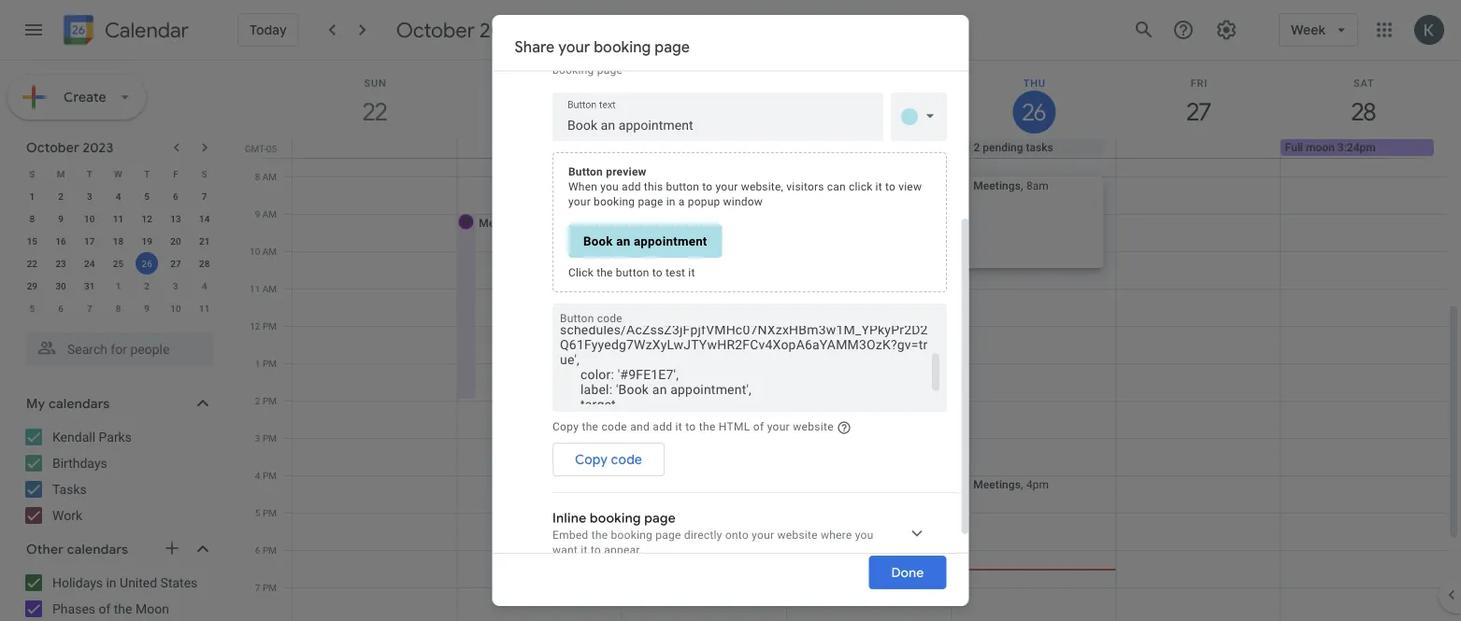 Task type: locate. For each thing, give the bounding box(es) containing it.
meetings for meetings
[[588, 222, 674, 248]]

pages
[[718, 325, 757, 341]]

0 horizontal spatial 6
[[58, 303, 63, 314]]

1 vertical spatial 4
[[202, 281, 207, 292]]

1 horizontal spatial 6
[[173, 191, 178, 202]]

name down the booking
[[613, 381, 641, 394]]

5 down '29' "element"
[[29, 303, 35, 314]]

1 horizontal spatial 4
[[202, 281, 207, 292]]

2 horizontal spatial 5
[[255, 508, 260, 519]]

all
[[615, 325, 629, 341]]

parks up on
[[634, 409, 668, 424]]

1 horizontal spatial 9
[[144, 303, 150, 314]]

in up the book an appointment button
[[666, 195, 675, 209]]

2 cell from the left
[[457, 139, 622, 158]]

parks for kendall parks busy times on this calendar are unavailable for booking
[[634, 409, 668, 424]]

bookable
[[588, 207, 646, 218]]

pm up '1 pm'
[[263, 321, 277, 332]]

5
[[144, 191, 150, 202], [29, 303, 35, 314], [255, 508, 260, 519]]

am down the 9 am at the left of the page
[[263, 246, 277, 257]]

11 down the 10 am
[[250, 283, 260, 295]]

am up 12 pm
[[263, 283, 277, 295]]

7 inside november 7 element
[[87, 303, 92, 314]]

9 down november 2 element
[[144, 303, 150, 314]]

1 horizontal spatial 1
[[116, 281, 121, 292]]

row containing 29
[[18, 275, 219, 297]]

3 up the november 10 element at the left of page
[[173, 281, 178, 292]]

row group
[[18, 185, 219, 320]]

21 element
[[193, 230, 216, 252]]

you down the preview
[[600, 180, 618, 194]]

0 vertical spatial this
[[644, 180, 663, 194]]

you right where at the right of the page
[[855, 529, 873, 542]]

add inside button preview when you add this button to your website, visitors can click it to view your booking page in a popup window
[[621, 180, 641, 194]]

calendars up holidays at the bottom of the page
[[67, 542, 128, 558]]

see all your booking pages
[[588, 325, 757, 341]]

10 for the november 10 element at the left of page
[[170, 303, 181, 314]]

1 vertical spatial this
[[661, 428, 680, 441]]

2 name from the left
[[674, 381, 702, 394]]

page up pages
[[715, 293, 746, 310]]

8 for 8 am
[[255, 171, 260, 182]]

schedule
[[732, 207, 789, 218]]

1 vertical spatial 6
[[58, 303, 63, 314]]

it inside inline booking page embed the booking page directly onto your website where you want it to appear
[[580, 544, 587, 557]]

8 down gmt-
[[255, 171, 260, 182]]

4
[[116, 191, 121, 202], [202, 281, 207, 292], [255, 470, 260, 482]]

copy code button
[[552, 443, 664, 477]]

29
[[27, 281, 37, 292]]

5 inside november 5 element
[[29, 303, 35, 314]]

7 up 14 element
[[202, 191, 207, 202]]

3 for november 3 element
[[173, 281, 178, 292]]

1 horizontal spatial october 2023
[[396, 17, 525, 43]]

popup left window
[[687, 195, 720, 209]]

6 inside 'grid'
[[255, 545, 260, 556]]

1 vertical spatial 12
[[250, 321, 260, 332]]

meetings down book an appointment
[[644, 254, 691, 267]]

my
[[26, 396, 45, 412]]

website
[[661, 49, 701, 62], [793, 421, 833, 434], [777, 529, 817, 542]]

1 vertical spatial button
[[560, 312, 594, 325]]

1 horizontal spatial october
[[396, 17, 475, 43]]

your
[[558, 38, 590, 57], [635, 49, 658, 62], [833, 49, 855, 62], [715, 180, 738, 194], [568, 195, 590, 209], [632, 325, 661, 341], [767, 421, 790, 434], [751, 529, 774, 542]]

kendall for kendall parks
[[52, 430, 95, 445]]

meetings down pending
[[974, 179, 1021, 192]]

8 am
[[255, 171, 277, 182]]

pm up '4 pm'
[[263, 433, 277, 444]]

row containing schedule appointment
[[284, 139, 1461, 158]]

, left the 8am
[[1021, 179, 1024, 192]]

2 pm from the top
[[263, 358, 277, 369]]

phases
[[52, 602, 95, 617]]

7 down 6 pm
[[255, 583, 260, 594]]

, for meetings , 4pm
[[1021, 478, 1024, 491]]

7
[[202, 191, 207, 202], [87, 303, 92, 314], [255, 583, 260, 594]]

a up the book an appointment button
[[678, 195, 685, 209]]

copy left busy
[[552, 421, 579, 434]]

6 pm
[[255, 545, 277, 556]]

1 horizontal spatial name
[[674, 381, 702, 394]]

4 am from the top
[[263, 283, 277, 295]]

1 up 15 element
[[29, 191, 35, 202]]

2
[[974, 141, 980, 154], [58, 191, 63, 202], [144, 281, 150, 292], [255, 396, 260, 407]]

4 cell from the left
[[1116, 139, 1281, 158]]

button down the click
[[560, 312, 594, 325]]

cell
[[293, 139, 457, 158], [457, 139, 622, 158], [787, 139, 951, 158], [1116, 139, 1281, 158]]

3 pm from the top
[[263, 396, 277, 407]]

0 horizontal spatial october
[[26, 139, 79, 156]]

6 down the 5 pm
[[255, 545, 260, 556]]

0 vertical spatial october
[[396, 17, 475, 43]]

where
[[820, 529, 852, 542]]

7 for november 7 element
[[87, 303, 92, 314]]

18
[[113, 236, 124, 247]]

1 vertical spatial october 2023
[[26, 139, 114, 156]]

2 horizontal spatial 8
[[255, 171, 260, 182]]

row containing 1
[[18, 185, 219, 208]]

2 horizontal spatial 3
[[255, 433, 260, 444]]

s left m
[[29, 168, 35, 180]]

, left 2pm
[[892, 403, 894, 417]]

button for test
[[616, 266, 649, 280]]

2 down m
[[58, 191, 63, 202]]

1 vertical spatial 5
[[29, 303, 35, 314]]

of right the phases at the bottom left
[[99, 602, 111, 617]]

2 pending tasks
[[974, 141, 1053, 154]]

popup inside button preview when you add this button to your website, visitors can click it to view your booking page in a popup window
[[687, 195, 720, 209]]

0 horizontal spatial s
[[29, 168, 35, 180]]

1 horizontal spatial you
[[855, 529, 873, 542]]

meetings for meetings , 4pm
[[974, 478, 1021, 491]]

meetings for meetings , 10am
[[644, 254, 691, 267]]

parks inside the kendall parks busy times on this calendar are unavailable for booking
[[634, 409, 668, 424]]

november 3 element
[[164, 275, 187, 297]]

html
[[718, 421, 750, 434]]

11 for 11 element
[[113, 213, 124, 224]]

page down share your booking page
[[597, 64, 622, 77]]

onto
[[725, 529, 748, 542]]

4 down "3 pm"
[[255, 470, 260, 482]]

10 am
[[250, 246, 277, 257]]

kendall inside the my calendars "list"
[[52, 430, 95, 445]]

1 horizontal spatial ·
[[705, 381, 708, 394]]

united
[[120, 576, 157, 591]]

0 vertical spatial kendall
[[588, 409, 631, 424]]

website down buy
[[793, 421, 833, 434]]

row containing 5
[[18, 297, 219, 320]]

appointment
[[693, 141, 756, 154], [649, 207, 729, 218], [633, 234, 707, 249]]

button preview when you add this button to your website, visitors can click it to view your booking page in a popup window
[[568, 166, 922, 209]]

0 horizontal spatial parks
[[99, 430, 132, 445]]

pm up "3 pm"
[[263, 396, 277, 407]]

1 vertical spatial 3
[[173, 281, 178, 292]]

1 horizontal spatial s
[[202, 168, 207, 180]]

pm up 2 pm
[[263, 358, 277, 369]]

button up when
[[568, 166, 603, 179]]

popup left with
[[772, 49, 805, 62]]

1 horizontal spatial in
[[666, 195, 675, 209]]

23
[[56, 258, 66, 269]]

november 9 element
[[136, 297, 158, 320]]

6 pm from the top
[[263, 508, 277, 519]]

4pm
[[1027, 478, 1049, 491]]

1 vertical spatial in
[[106, 576, 117, 591]]

0 horizontal spatial 1
[[29, 191, 35, 202]]

delete appointment schedule image
[[865, 172, 884, 190]]

of right are
[[753, 421, 764, 434]]

1 horizontal spatial 12
[[250, 321, 260, 332]]

add for you
[[621, 180, 641, 194]]

it right want
[[580, 544, 587, 557]]

button inside button preview when you add this button to your website, visitors can click it to view your booking page in a popup window
[[666, 180, 699, 194]]

0 vertical spatial button
[[568, 166, 603, 179]]

add down the preview
[[621, 180, 641, 194]]

1 horizontal spatial 11
[[199, 303, 210, 314]]

12 up 19
[[142, 213, 152, 224]]

9 up the 10 am
[[255, 209, 260, 220]]

1 am from the top
[[263, 171, 277, 182]]

0 vertical spatial 5
[[144, 191, 150, 202]]

booking inside button preview when you add this button to your website, visitors can click it to view your booking page in a popup window
[[593, 195, 635, 209]]

11 up 18 at the left top of page
[[113, 213, 124, 224]]

1 pm from the top
[[263, 321, 277, 332]]

11
[[113, 213, 124, 224], [250, 283, 260, 295], [199, 303, 210, 314]]

in up 'phases of the moon'
[[106, 576, 117, 591]]

the inside 'list'
[[114, 602, 132, 617]]

2 am from the top
[[263, 209, 277, 220]]

book
[[583, 234, 613, 249]]

code for button
[[597, 312, 622, 325]]

website inside inline booking page embed the booking page directly onto your website where you want it to appear
[[777, 529, 817, 542]]

11 for november 11 "element"
[[199, 303, 210, 314]]

2 vertical spatial 1
[[255, 358, 260, 369]]

button inside add a button to your website that opens a popup with your booking page
[[585, 49, 619, 62]]

1 up november 8 element
[[116, 281, 121, 292]]

0 horizontal spatial add
[[621, 180, 641, 194]]

2 left pending
[[974, 141, 980, 154]]

1 horizontal spatial t
[[144, 168, 150, 180]]

6 down f
[[173, 191, 178, 202]]

, left 10am
[[691, 254, 694, 267]]

2 for 2 pending tasks
[[974, 141, 980, 154]]

0 horizontal spatial t
[[87, 168, 92, 180]]

10 up '17'
[[84, 213, 95, 224]]

0 vertical spatial 2023
[[480, 17, 525, 43]]

calendar heading
[[101, 17, 189, 43]]

12 for 12 pm
[[250, 321, 260, 332]]

add a button to your website that opens a popup with your booking page button
[[545, 22, 947, 85]]

you inside inline booking page embed the booking page directly onto your website where you want it to appear
[[855, 529, 873, 542]]

1 vertical spatial appointment
[[649, 207, 729, 218]]

appointment inside button
[[633, 234, 707, 249]]

am
[[263, 171, 277, 182], [263, 209, 277, 220], [263, 246, 277, 257], [263, 283, 277, 295]]

0 horizontal spatial in
[[106, 576, 117, 591]]

4 pm from the top
[[263, 433, 277, 444]]

to inside inline booking page embed the booking page directly onto your website where you want it to appear
[[590, 544, 601, 557]]

1 s from the left
[[29, 168, 35, 180]]

it right test
[[688, 266, 695, 280]]

7 inside 'grid'
[[255, 583, 260, 594]]

0 horizontal spatial 4
[[116, 191, 121, 202]]

12 down the 11 am
[[250, 321, 260, 332]]

8 down november 1 element
[[116, 303, 121, 314]]

click
[[849, 180, 872, 194]]

this inside the kendall parks busy times on this calendar are unavailable for booking
[[661, 428, 680, 441]]

moon
[[136, 602, 169, 617]]

booking
[[594, 38, 651, 57], [552, 64, 594, 77], [593, 195, 635, 209], [661, 293, 712, 310], [664, 325, 715, 341], [823, 428, 863, 441], [589, 510, 641, 527], [611, 529, 652, 542]]

1 vertical spatial 7
[[87, 303, 92, 314]]

1 vertical spatial share
[[804, 293, 840, 310]]

6 down 30 element
[[58, 303, 63, 314]]

kendall up busy
[[588, 409, 631, 424]]

page inside button preview when you add this button to your website, visitors can click it to view your booking page in a popup window
[[638, 195, 663, 209]]

my calendars list
[[4, 423, 232, 531]]

to right add
[[622, 49, 632, 62]]

1 horizontal spatial parks
[[634, 409, 668, 424]]

a inside button preview when you add this button to your website, visitors can click it to view your booking page in a popup window
[[678, 195, 685, 209]]

0 horizontal spatial 12
[[142, 213, 152, 224]]

1 horizontal spatial kendall
[[588, 409, 631, 424]]

2 vertical spatial 10
[[170, 303, 181, 314]]

8 up 15 element
[[29, 213, 35, 224]]

19 element
[[136, 230, 158, 252]]

12 inside october 2023 grid
[[142, 213, 152, 224]]

1 vertical spatial 11
[[250, 283, 260, 295]]

1 vertical spatial code
[[601, 421, 627, 434]]

1 horizontal spatial 8
[[116, 303, 121, 314]]

15 element
[[21, 230, 43, 252]]

30 element
[[50, 275, 72, 297]]

row
[[284, 139, 1461, 158], [18, 163, 219, 185], [18, 185, 219, 208], [18, 208, 219, 230], [18, 230, 219, 252], [18, 252, 219, 275], [18, 275, 219, 297], [18, 297, 219, 320]]

button code
[[560, 312, 622, 325]]

1 vertical spatial 1
[[116, 281, 121, 292]]

0 horizontal spatial kendall
[[52, 430, 95, 445]]

27 element
[[164, 252, 187, 275]]

5 for 5 pm
[[255, 508, 260, 519]]

of inside other calendars 'list'
[[99, 602, 111, 617]]

to left appear at the left bottom
[[590, 544, 601, 557]]

· left last
[[644, 381, 647, 394]]

kendall
[[588, 409, 631, 424], [52, 430, 95, 445]]

5 inside 'grid'
[[255, 508, 260, 519]]

20 element
[[164, 230, 187, 252]]

this down the preview
[[644, 180, 663, 194]]

None search field
[[0, 325, 232, 367]]

6 for 6 pm
[[255, 545, 260, 556]]

popup
[[772, 49, 805, 62], [687, 195, 720, 209]]

page up meetings heading
[[638, 195, 663, 209]]

0 vertical spatial appointment
[[693, 141, 756, 154]]

meetings 9am
[[479, 216, 555, 230]]

1 vertical spatial kendall
[[52, 430, 95, 445]]

2023
[[480, 17, 525, 43], [83, 139, 114, 156]]

1 horizontal spatial 10
[[170, 303, 181, 314]]

am for 10 am
[[263, 246, 277, 257]]

calendars for my calendars
[[49, 396, 110, 412]]

appointment inside button
[[693, 141, 756, 154]]

copy down busy
[[575, 451, 607, 468]]

1 horizontal spatial 5
[[144, 191, 150, 202]]

, for meetings , 8am
[[1021, 179, 1024, 192]]

parks down my calendars dropdown button
[[99, 430, 132, 445]]

15
[[27, 236, 37, 247]]

28 element
[[193, 252, 216, 275]]

today
[[250, 22, 287, 38]]

parks for kendall parks
[[99, 430, 132, 445]]

10 for 10 am
[[250, 246, 260, 257]]

2 horizontal spatial 1
[[255, 358, 260, 369]]

november 5 element
[[21, 297, 43, 320]]

2 horizontal spatial 6
[[255, 545, 260, 556]]

12 pm
[[250, 321, 277, 332]]

pm for 4 pm
[[263, 470, 277, 482]]

10 up the 11 am
[[250, 246, 260, 257]]

3 up '4 pm'
[[255, 433, 260, 444]]

are
[[728, 428, 744, 441]]

row inside 'grid'
[[284, 139, 1461, 158]]

kendall for kendall parks busy times on this calendar are unavailable for booking
[[588, 409, 631, 424]]

0 horizontal spatial 2023
[[83, 139, 114, 156]]

0 vertical spatial popup
[[772, 49, 805, 62]]

9am
[[532, 216, 555, 230]]

0 vertical spatial calendars
[[49, 396, 110, 412]]

code up the booking
[[597, 312, 622, 325]]

2 vertical spatial 11
[[199, 303, 210, 314]]

november 7 element
[[78, 297, 101, 320]]

1 for 1 pm
[[255, 358, 260, 369]]

name right last
[[674, 381, 702, 394]]

2 vertical spatial code
[[611, 451, 642, 468]]

26 cell
[[133, 252, 161, 275]]

the up appear at the left bottom
[[591, 529, 608, 542]]

5 pm from the top
[[263, 470, 277, 482]]

this
[[644, 180, 663, 194], [661, 428, 680, 441]]

the inside inline booking page embed the booking page directly onto your website where you want it to appear
[[591, 529, 608, 542]]

8 inside 'grid'
[[255, 171, 260, 182]]

1 horizontal spatial 7
[[202, 191, 207, 202]]

directly
[[684, 529, 722, 542]]

pm for 3 pm
[[263, 433, 277, 444]]

bookable appointment schedule
[[588, 207, 789, 218]]

7 pm from the top
[[263, 545, 277, 556]]

3 am from the top
[[263, 246, 277, 257]]

november 4 element
[[193, 275, 216, 297]]

26
[[142, 258, 152, 269]]

code down times
[[611, 451, 642, 468]]

booking inside add a button to your website that opens a popup with your booking page
[[552, 64, 594, 77]]

busy
[[588, 428, 612, 441]]

window
[[723, 195, 762, 209]]

0 horizontal spatial 10
[[84, 213, 95, 224]]

3
[[87, 191, 92, 202], [173, 281, 178, 292], [255, 433, 260, 444]]

Button code text field
[[560, 326, 939, 405]]

1 vertical spatial you
[[855, 529, 873, 542]]

11 inside "element"
[[199, 303, 210, 314]]

share for share
[[804, 293, 840, 310]]

1 horizontal spatial of
[[753, 421, 764, 434]]

done
[[892, 565, 924, 581]]

it right click
[[875, 180, 882, 194]]

13
[[170, 213, 181, 224]]

this inside button preview when you add this button to your website, visitors can click it to view your booking page in a popup window
[[644, 180, 663, 194]]

buy
[[827, 403, 846, 417]]

10 for 10 element
[[84, 213, 95, 224]]

2 inside button
[[974, 141, 980, 154]]

0 horizontal spatial share
[[515, 38, 555, 57]]

0 vertical spatial in
[[666, 195, 675, 209]]

button inside button preview when you add this button to your website, visitors can click it to view your booking page in a popup window
[[568, 166, 603, 179]]

2 down 26, today element at top
[[144, 281, 150, 292]]

pm down the 5 pm
[[263, 545, 277, 556]]

can
[[827, 180, 846, 194]]

2 vertical spatial appointment
[[633, 234, 707, 249]]

schedule appointment
[[644, 141, 756, 154]]

0 vertical spatial 8
[[255, 171, 260, 182]]

code inside copy code button
[[611, 451, 642, 468]]

1 vertical spatial popup
[[687, 195, 720, 209]]

main drawer image
[[22, 19, 45, 41]]

2 vertical spatial button
[[616, 266, 649, 280]]

want
[[552, 544, 577, 557]]

book an appointment button
[[568, 224, 722, 258]]

0 horizontal spatial 3
[[87, 191, 92, 202]]

4 down 28 element
[[202, 281, 207, 292]]

1 horizontal spatial add
[[653, 421, 672, 434]]

1 vertical spatial copy
[[575, 451, 607, 468]]

0 vertical spatial 4
[[116, 191, 121, 202]]

share inside dialog
[[515, 38, 555, 57]]

9 for november 9 element at left
[[144, 303, 150, 314]]

4 for 4 pm
[[255, 470, 260, 482]]

website inside add a button to your website that opens a popup with your booking page
[[661, 49, 701, 62]]

row containing 22
[[18, 252, 219, 275]]

view
[[898, 180, 922, 194]]

2 up "3 pm"
[[255, 396, 260, 407]]

0 vertical spatial 12
[[142, 213, 152, 224]]

of inside share your booking page dialog
[[753, 421, 764, 434]]

05
[[266, 143, 277, 154]]

my calendars
[[26, 396, 110, 412]]

the down holidays in united states
[[114, 602, 132, 617]]

to inside add a button to your website that opens a popup with your booking page
[[622, 49, 632, 62]]

november 8 element
[[107, 297, 129, 320]]

3 pm
[[255, 433, 277, 444]]

a
[[576, 49, 582, 62], [763, 49, 769, 62], [678, 195, 685, 209]]

popup inside add a button to your website that opens a popup with your booking page
[[772, 49, 805, 62]]

None text field
[[567, 112, 868, 139]]

kendall inside the kendall parks busy times on this calendar are unavailable for booking
[[588, 409, 631, 424]]

pm for 2 pm
[[263, 396, 277, 407]]

4 up 11 element
[[116, 191, 121, 202]]

november 11 element
[[193, 297, 216, 320]]

share inside button
[[804, 293, 840, 310]]

0 vertical spatial of
[[753, 421, 764, 434]]

t left f
[[144, 168, 150, 180]]

2 vertical spatial 5
[[255, 508, 260, 519]]

29 element
[[21, 275, 43, 297]]

1 vertical spatial button
[[666, 180, 699, 194]]

10
[[84, 213, 95, 224], [250, 246, 260, 257], [170, 303, 181, 314]]

am down 05
[[263, 171, 277, 182]]

website left where at the right of the page
[[777, 529, 817, 542]]

copy inside button
[[575, 451, 607, 468]]

kendall up birthdays
[[52, 430, 95, 445]]

share for share your booking page
[[515, 38, 555, 57]]

t right m
[[87, 168, 92, 180]]

button right add
[[585, 49, 619, 62]]

8 pm from the top
[[263, 583, 277, 594]]

button up bookable appointment schedule
[[666, 180, 699, 194]]

0 vertical spatial 3
[[87, 191, 92, 202]]

button
[[585, 49, 619, 62], [666, 180, 699, 194], [616, 266, 649, 280]]

booking inside the kendall parks busy times on this calendar are unavailable for booking
[[823, 428, 863, 441]]

4 for november 4 element
[[202, 281, 207, 292]]

calendar
[[682, 428, 725, 441]]

meetings left 4pm
[[974, 478, 1021, 491]]

16
[[56, 236, 66, 247]]

add right and
[[653, 421, 672, 434]]

0 vertical spatial 6
[[173, 191, 178, 202]]

appear
[[604, 544, 640, 557]]

1 horizontal spatial 3
[[173, 281, 178, 292]]

grid
[[239, 61, 1461, 622]]

0 horizontal spatial 11
[[113, 213, 124, 224]]

book an appointment
[[583, 234, 707, 249]]

1 horizontal spatial popup
[[772, 49, 805, 62]]

a right opens
[[763, 49, 769, 62]]

11 down november 4 element
[[199, 303, 210, 314]]

other calendars list
[[4, 569, 232, 622]]

pm for 7 pm
[[263, 583, 277, 594]]

0 vertical spatial website
[[661, 49, 701, 62]]

2 horizontal spatial 9
[[255, 209, 260, 220]]

0 horizontal spatial 9
[[58, 213, 63, 224]]

3 up 10 element
[[87, 191, 92, 202]]

s right f
[[202, 168, 207, 180]]

1 vertical spatial add
[[653, 421, 672, 434]]

31 element
[[78, 275, 101, 297]]

pm down 6 pm
[[263, 583, 277, 594]]

code left and
[[601, 421, 627, 434]]

this for preview
[[644, 180, 663, 194]]

pending
[[983, 141, 1023, 154]]

0 vertical spatial add
[[621, 180, 641, 194]]

, for meetings , 10am
[[691, 254, 694, 267]]

9 am
[[255, 209, 277, 220]]

11 for 11 am
[[250, 283, 260, 295]]

am for 9 am
[[263, 209, 277, 220]]

of
[[753, 421, 764, 434], [99, 602, 111, 617]]

2 horizontal spatial 10
[[250, 246, 260, 257]]

parks inside the my calendars "list"
[[99, 430, 132, 445]]

cat
[[849, 403, 865, 417]]

26, today element
[[136, 252, 158, 275]]



Task type: describe. For each thing, give the bounding box(es) containing it.
you inside button preview when you add this button to your website, visitors can click it to view your booking page in a popup window
[[600, 180, 618, 194]]

11 am
[[250, 283, 277, 295]]

min
[[607, 250, 629, 265]]

birthdays
[[52, 456, 107, 471]]

add a button to your website that opens a popup with your booking page
[[552, 49, 858, 77]]

7 for 7 pm
[[255, 583, 260, 594]]

full
[[1286, 141, 1304, 154]]

row containing s
[[18, 163, 219, 185]]

0 horizontal spatial 8
[[29, 213, 35, 224]]

m
[[57, 168, 65, 180]]

28
[[199, 258, 210, 269]]

it left calendar
[[675, 421, 682, 434]]

1 · from the left
[[644, 381, 647, 394]]

25 element
[[107, 252, 129, 275]]

calendar
[[105, 17, 189, 43]]

add for and
[[653, 421, 672, 434]]

2 for 2 pm
[[255, 396, 260, 407]]

and
[[630, 421, 649, 434]]

none text field inside share your booking page dialog
[[567, 112, 868, 139]]

the left html on the bottom of the page
[[699, 421, 715, 434]]

4 pm
[[255, 470, 277, 482]]

to right on
[[685, 421, 696, 434]]

food
[[868, 403, 892, 417]]

0 vertical spatial 7
[[202, 191, 207, 202]]

meetings , 8am
[[974, 179, 1049, 192]]

pm for 6 pm
[[263, 545, 277, 556]]

am for 11 am
[[263, 283, 277, 295]]

see all your booking pages link
[[588, 325, 757, 341]]

moon
[[1306, 141, 1335, 154]]

in inside other calendars 'list'
[[106, 576, 117, 591]]

page left that
[[655, 38, 690, 57]]

calendars for other calendars
[[67, 542, 128, 558]]

other
[[26, 542, 64, 558]]

2 t from the left
[[144, 168, 150, 180]]

2 horizontal spatial a
[[763, 49, 769, 62]]

23 element
[[50, 252, 72, 275]]

row containing 15
[[18, 230, 219, 252]]

row group containing 1
[[18, 185, 219, 320]]

3 cell from the left
[[787, 139, 951, 158]]

first
[[588, 381, 610, 394]]

1 vertical spatial october
[[26, 139, 79, 156]]

22 element
[[21, 252, 43, 275]]

meetings for meetings 9am
[[479, 216, 527, 230]]

preview
[[606, 166, 646, 179]]

31
[[84, 281, 95, 292]]

row containing 8
[[18, 208, 219, 230]]

22
[[27, 258, 37, 269]]

to up bookable appointment schedule
[[702, 180, 712, 194]]

24
[[84, 258, 95, 269]]

1 t from the left
[[87, 168, 92, 180]]

grid containing schedule appointment
[[239, 61, 1461, 622]]

5 for november 5 element
[[29, 303, 35, 314]]

2 for november 2 element
[[144, 281, 150, 292]]

schedule
[[644, 141, 690, 154]]

16 element
[[50, 230, 72, 252]]

page inside add a button to your website that opens a popup with your booking page
[[597, 64, 622, 77]]

1 name from the left
[[613, 381, 641, 394]]

9 for 9 am
[[255, 209, 260, 220]]

address
[[741, 381, 781, 394]]

1 horizontal spatial 2023
[[480, 17, 525, 43]]

open
[[624, 293, 658, 310]]

add
[[552, 49, 573, 62]]

button for button preview when you add this button to your website, visitors can click it to view your booking page in a popup window
[[568, 166, 603, 179]]

copy code
[[575, 451, 642, 468]]

7 pm
[[255, 583, 277, 594]]

25
[[113, 258, 124, 269]]

12 element
[[136, 208, 158, 230]]

pm for 1 pm
[[263, 358, 277, 369]]

14
[[199, 213, 210, 224]]

1 for november 1 element
[[116, 281, 121, 292]]

1 vertical spatial 2023
[[83, 139, 114, 156]]

meetings , 10am
[[644, 254, 726, 267]]

states
[[160, 576, 198, 591]]

1 vertical spatial website
[[793, 421, 833, 434]]

website,
[[741, 180, 783, 194]]

done button
[[869, 556, 947, 590]]

in inside button preview when you add this button to your website, visitors can click it to view your booking page in a popup window
[[666, 195, 675, 209]]

share your booking page dialog
[[492, 0, 969, 607]]

meetings for meetings , 8am
[[974, 179, 1021, 192]]

24 element
[[78, 252, 101, 275]]

f
[[173, 168, 178, 180]]

buy cat food , 2pm
[[827, 403, 920, 417]]

with
[[808, 49, 830, 62]]

november 10 element
[[164, 297, 187, 320]]

0 horizontal spatial october 2023
[[26, 139, 114, 156]]

copy the code and add it to the html of your website
[[552, 421, 833, 434]]

inline
[[552, 510, 586, 527]]

november 1 element
[[107, 275, 129, 297]]

my calendars button
[[4, 389, 232, 419]]

the down '45'
[[596, 266, 613, 280]]

this for parks
[[661, 428, 680, 441]]

45
[[588, 250, 603, 265]]

page left directly
[[655, 529, 681, 542]]

november 2 element
[[136, 275, 158, 297]]

that
[[704, 49, 725, 62]]

2pm
[[897, 403, 920, 417]]

kendall parks busy times on this calendar are unavailable for booking
[[588, 409, 863, 441]]

14 element
[[193, 208, 216, 230]]

gmt-05
[[245, 143, 277, 154]]

click
[[568, 266, 593, 280]]

w
[[114, 168, 122, 180]]

meetings heading
[[588, 222, 674, 248]]

3 for 3 pm
[[255, 433, 260, 444]]

10 element
[[78, 208, 101, 230]]

kendall parks
[[52, 430, 132, 445]]

8am
[[1027, 179, 1049, 192]]

full moon 3:24pm
[[1286, 141, 1376, 154]]

2 pending tasks button
[[951, 139, 1105, 156]]

to down 45 min appointments
[[652, 266, 662, 280]]

11 element
[[107, 208, 129, 230]]

button for button code
[[560, 312, 594, 325]]

45 min appointments
[[588, 250, 715, 265]]

button for your
[[585, 49, 619, 62]]

an
[[616, 234, 630, 249]]

email
[[711, 381, 738, 394]]

today button
[[238, 13, 299, 47]]

appointment for schedule
[[693, 141, 756, 154]]

10am
[[697, 254, 726, 267]]

2 s from the left
[[202, 168, 207, 180]]

tasks
[[52, 482, 87, 497]]

october 2023 grid
[[18, 163, 219, 320]]

opens
[[728, 49, 760, 62]]

calendar element
[[60, 11, 189, 52]]

2 pm
[[255, 396, 277, 407]]

full moon 3:24pm button
[[1281, 139, 1434, 156]]

13 element
[[164, 208, 187, 230]]

copy for copy code
[[575, 451, 607, 468]]

pm for 12 pm
[[263, 321, 277, 332]]

work
[[52, 508, 82, 524]]

copy for copy the code and add it to the html of your website
[[552, 421, 579, 434]]

1 pm
[[255, 358, 277, 369]]

to right "delete appointment schedule" image
[[885, 180, 895, 194]]

test
[[665, 266, 685, 280]]

the up "copy code"
[[582, 421, 598, 434]]

6 for november 6 element
[[58, 303, 63, 314]]

appointment for bookable
[[649, 207, 729, 218]]

0 vertical spatial october 2023
[[396, 17, 525, 43]]

phases of the moon
[[52, 602, 169, 617]]

meetings , 4pm
[[974, 478, 1049, 491]]

embed
[[552, 529, 588, 542]]

1 cell from the left
[[293, 139, 457, 158]]

0 horizontal spatial a
[[576, 49, 582, 62]]

pm for 5 pm
[[263, 508, 277, 519]]

8 for november 8 element
[[116, 303, 121, 314]]

it inside button preview when you add this button to your website, visitors can click it to view your booking page in a popup window
[[875, 180, 882, 194]]

your inside inline booking page embed the booking page directly onto your website where you want it to appear
[[751, 529, 774, 542]]

form
[[639, 362, 667, 377]]

am for 8 am
[[263, 171, 277, 182]]

unavailable
[[747, 428, 803, 441]]

17 element
[[78, 230, 101, 252]]

3:24pm
[[1338, 141, 1376, 154]]

0 vertical spatial 1
[[29, 191, 35, 202]]

november 6 element
[[50, 297, 72, 320]]

page down copy code button
[[644, 510, 676, 527]]

12 for 12
[[142, 213, 152, 224]]

share button
[[769, 287, 855, 317]]

18 element
[[107, 230, 129, 252]]

2 · from the left
[[705, 381, 708, 394]]

code for copy
[[611, 451, 642, 468]]



Task type: vqa. For each thing, say whether or not it's contained in the screenshot.
first Am from the top of the page
yes



